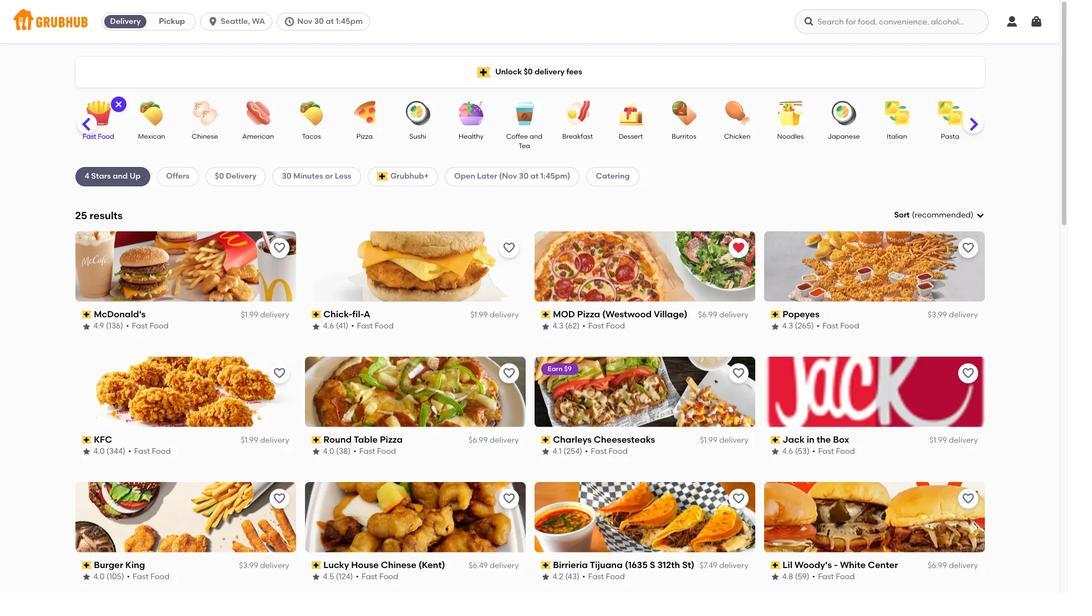 Task type: locate. For each thing, give the bounding box(es) containing it.
food for lucky
[[379, 572, 398, 581]]

breakfast
[[562, 133, 593, 140]]

0 vertical spatial $3.99 delivery
[[928, 310, 978, 320]]

star icon image left 4.9
[[82, 322, 91, 331]]

• fast food down lucky house chinese (kent) at the bottom left of page
[[356, 572, 398, 581]]

fast
[[83, 133, 96, 140], [132, 321, 148, 331], [357, 321, 373, 331], [588, 321, 604, 331], [823, 321, 839, 331], [134, 447, 150, 456], [359, 447, 375, 456], [591, 447, 607, 456], [818, 447, 834, 456], [133, 572, 149, 581], [362, 572, 378, 581], [588, 572, 604, 581], [818, 572, 834, 581]]

japanese image
[[825, 101, 863, 125]]

• fast food down tijuana
[[582, 572, 625, 581]]

1 horizontal spatial 4.3
[[782, 321, 793, 331]]

Search for food, convenience, alcohol... search field
[[795, 9, 989, 34]]

pickup
[[159, 17, 185, 26]]

food down cheesesteaks
[[609, 447, 628, 456]]

• fast food for mcdonald's
[[126, 321, 169, 331]]

save this restaurant image for mcdonald's
[[273, 241, 286, 255]]

1 horizontal spatial chinese
[[381, 559, 416, 570]]

food down birrieria tijuana (1635 s 312th st)
[[606, 572, 625, 581]]

4.0 down kfc
[[93, 447, 105, 456]]

1 vertical spatial grubhub plus flag logo image
[[377, 172, 388, 181]]

house
[[351, 559, 379, 570]]

• right (105)
[[127, 572, 130, 581]]

less
[[335, 172, 352, 181]]

$1.99 delivery for jack in the box
[[930, 435, 978, 445]]

1 horizontal spatial and
[[530, 133, 543, 140]]

$1.99 for charleys cheesesteaks
[[700, 435, 718, 445]]

2 4.3 from the left
[[782, 321, 793, 331]]

at inside button
[[326, 17, 334, 26]]

subscription pass image for charleys cheesesteaks
[[541, 436, 551, 444]]

$1.99 for kfc
[[241, 435, 258, 445]]

1 vertical spatial chinese
[[381, 559, 416, 570]]

$3.99 for popeyes
[[928, 310, 947, 320]]

save this restaurant button for kfc
[[269, 363, 289, 383]]

1 horizontal spatial 4.6
[[782, 447, 793, 456]]

and up the tea
[[530, 133, 543, 140]]

birrieria
[[553, 559, 588, 570]]

tea
[[519, 142, 530, 150]]

pickup button
[[149, 13, 195, 31]]

kfc logo image
[[75, 357, 296, 427]]

stars
[[91, 172, 111, 181]]

mcdonald's logo image
[[75, 231, 296, 302]]

food for lil
[[836, 572, 855, 581]]

delivery down american
[[226, 172, 257, 181]]

sort ( recommended )
[[894, 210, 974, 220]]

• right "(344)"
[[128, 447, 131, 456]]

star icon image for kfc
[[82, 447, 91, 456]]

and left up
[[113, 172, 128, 181]]

• fast food for mod pizza (westwood village)
[[583, 321, 625, 331]]

$0 right 'unlock'
[[524, 67, 533, 76]]

2 vertical spatial $6.99
[[928, 561, 947, 570]]

1 svg image from the left
[[1006, 15, 1019, 28]]

subscription pass image left chick-
[[311, 311, 321, 318]]

2 horizontal spatial $6.99 delivery
[[928, 561, 978, 570]]

food down table at the bottom of the page
[[377, 447, 396, 456]]

1 4.3 from the left
[[553, 321, 564, 331]]

• fast food down table at the bottom of the page
[[354, 447, 396, 456]]

1 horizontal spatial $6.99
[[698, 310, 718, 320]]

delivery left pickup
[[110, 17, 141, 26]]

$6.49
[[469, 561, 488, 570]]

(38)
[[336, 447, 351, 456]]

at left 1:45pm
[[326, 17, 334, 26]]

1 horizontal spatial pizza
[[380, 434, 403, 445]]

0 horizontal spatial and
[[113, 172, 128, 181]]

up
[[130, 172, 141, 181]]

1 vertical spatial $6.99
[[469, 435, 488, 445]]

0 horizontal spatial svg image
[[1006, 15, 1019, 28]]

center
[[868, 559, 898, 570]]

mexican
[[138, 133, 165, 140]]

0 vertical spatial and
[[530, 133, 543, 140]]

chinese left the (kent)
[[381, 559, 416, 570]]

subscription pass image left charleys
[[541, 436, 551, 444]]

star icon image left 4.8
[[771, 573, 780, 582]]

star icon image left 4.3 (265)
[[771, 322, 780, 331]]

save this restaurant image for chick-fil-a
[[502, 241, 516, 255]]

• right '(43)' at the bottom of page
[[582, 572, 586, 581]]

at left the 1:45pm)
[[531, 172, 539, 181]]

svg image
[[1006, 15, 1019, 28], [1030, 15, 1043, 28]]

$3.99 delivery for popeyes
[[928, 310, 978, 320]]

$0 right offers
[[215, 172, 224, 181]]

• fast food for charleys cheesesteaks
[[585, 447, 628, 456]]

grubhub+
[[390, 172, 429, 181]]

0 vertical spatial $3.99
[[928, 310, 947, 320]]

jack in the box logo image
[[764, 357, 985, 427]]

• fast food for chick-fil-a
[[351, 321, 394, 331]]

subscription pass image left popeyes
[[771, 311, 781, 318]]

• fast food
[[126, 321, 169, 331], [351, 321, 394, 331], [583, 321, 625, 331], [817, 321, 860, 331], [128, 447, 171, 456], [354, 447, 396, 456], [585, 447, 628, 456], [813, 447, 855, 456], [127, 572, 170, 581], [356, 572, 398, 581], [582, 572, 625, 581], [812, 572, 855, 581]]

fast down tijuana
[[588, 572, 604, 581]]

• fast food down mcdonald's at bottom left
[[126, 321, 169, 331]]

fast food image
[[79, 101, 118, 125]]

delivery for pizza
[[719, 310, 749, 320]]

save this restaurant button for round table pizza
[[499, 363, 519, 383]]

4.2 (43)
[[553, 572, 580, 581]]

• right the (254)
[[585, 447, 588, 456]]

lil
[[783, 559, 793, 570]]

star icon image left 4.6 (53)
[[771, 447, 780, 456]]

4.0 left (38) at the left of the page
[[323, 447, 334, 456]]

2 vertical spatial $6.99 delivery
[[928, 561, 978, 570]]

save this restaurant image for lucky house chinese (kent)
[[502, 492, 516, 505]]

1 horizontal spatial grubhub plus flag logo image
[[478, 67, 491, 77]]

4.1
[[553, 447, 562, 456]]

0 horizontal spatial $3.99
[[239, 561, 258, 570]]

1 horizontal spatial $6.99 delivery
[[698, 310, 749, 320]]

subscription pass image for lil woody's - white center
[[771, 561, 781, 569]]

grubhub plus flag logo image left 'unlock'
[[478, 67, 491, 77]]

0 vertical spatial 4.6
[[323, 321, 334, 331]]

• for burger king
[[127, 572, 130, 581]]

star icon image for jack in the box
[[771, 447, 780, 456]]

fast down charleys cheesesteaks
[[591, 447, 607, 456]]

noodles
[[778, 133, 804, 140]]

1 horizontal spatial svg image
[[1030, 15, 1043, 28]]

fast for jack
[[818, 447, 834, 456]]

• fast food down 'king'
[[127, 572, 170, 581]]

food for mod
[[606, 321, 625, 331]]

and inside coffee and tea
[[530, 133, 543, 140]]

burritos image
[[665, 101, 704, 125]]

• fast food down "box"
[[813, 447, 855, 456]]

0 vertical spatial $0
[[524, 67, 533, 76]]

• right (41)
[[351, 321, 354, 331]]

kfc
[[94, 434, 112, 445]]

(62)
[[566, 321, 580, 331]]

at
[[326, 17, 334, 26], [531, 172, 539, 181]]

grubhub plus flag logo image
[[478, 67, 491, 77], [377, 172, 388, 181]]

food right (136)
[[150, 321, 169, 331]]

star icon image for lucky house chinese (kent)
[[311, 573, 320, 582]]

subscription pass image left mod
[[541, 311, 551, 318]]

sushi image
[[399, 101, 437, 125]]

0 horizontal spatial 4.3
[[553, 321, 564, 331]]

food down "box"
[[836, 447, 855, 456]]

star icon image left 4.6 (41)
[[311, 322, 320, 331]]

1 vertical spatial and
[[113, 172, 128, 181]]

subscription pass image for chick-fil-a
[[311, 311, 321, 318]]

0 horizontal spatial 30
[[282, 172, 292, 181]]

1 horizontal spatial $3.99
[[928, 310, 947, 320]]

1 horizontal spatial at
[[531, 172, 539, 181]]

$1.99 delivery for mcdonald's
[[241, 310, 289, 320]]

0 vertical spatial grubhub plus flag logo image
[[478, 67, 491, 77]]

• fast food down -
[[812, 572, 855, 581]]

0 horizontal spatial delivery
[[110, 17, 141, 26]]

1 vertical spatial delivery
[[226, 172, 257, 181]]

$6.99 delivery
[[698, 310, 749, 320], [469, 435, 519, 445], [928, 561, 978, 570]]

0 horizontal spatial chinese
[[192, 133, 218, 140]]

star icon image for mod pizza (westwood village)
[[541, 322, 550, 331]]

• fast food for lil woody's - white center
[[812, 572, 855, 581]]

burger
[[94, 559, 123, 570]]

popeyes logo image
[[764, 231, 985, 302]]

4.3 left (265)
[[782, 321, 793, 331]]

earn $9
[[548, 365, 572, 373]]

fil-
[[352, 309, 364, 319]]

food for chick-
[[375, 321, 394, 331]]

catering
[[596, 172, 630, 181]]

save this restaurant image for jack in the box
[[962, 367, 975, 380]]

star icon image left 4.0 (105)
[[82, 573, 91, 582]]

0 horizontal spatial pizza
[[357, 133, 373, 140]]

0 horizontal spatial $3.99 delivery
[[239, 561, 289, 570]]

pasta
[[941, 133, 960, 140]]

save this restaurant image for kfc
[[273, 367, 286, 380]]

1 vertical spatial $3.99
[[239, 561, 258, 570]]

4.3 (62)
[[553, 321, 580, 331]]

0 vertical spatial $6.99 delivery
[[698, 310, 749, 320]]

subscription pass image left kfc
[[82, 436, 92, 444]]

delivery
[[535, 67, 565, 76], [260, 310, 289, 320], [490, 310, 519, 320], [719, 310, 749, 320], [949, 310, 978, 320], [260, 435, 289, 445], [490, 435, 519, 445], [719, 435, 749, 445], [949, 435, 978, 445], [260, 561, 289, 570], [490, 561, 519, 570], [719, 561, 749, 570], [949, 561, 978, 570]]

• fast food down mod pizza (westwood village)
[[583, 321, 625, 331]]

food for burger
[[151, 572, 170, 581]]

svg image inside seattle, wa 'button'
[[208, 16, 219, 27]]

• fast food down a
[[351, 321, 394, 331]]

subscription pass image for kfc
[[82, 436, 92, 444]]

30
[[314, 17, 324, 26], [282, 172, 292, 181], [519, 172, 529, 181]]

charleys cheesesteaks
[[553, 434, 655, 445]]

pizza right table at the bottom of the page
[[380, 434, 403, 445]]

(kent)
[[419, 559, 445, 570]]

• right (53)
[[813, 447, 816, 456]]

subscription pass image left lucky
[[311, 561, 321, 569]]

wa
[[252, 17, 265, 26]]

save this restaurant image for burger king
[[273, 492, 286, 505]]

4.0 for kfc
[[93, 447, 105, 456]]

fast down woody's
[[818, 572, 834, 581]]

0 horizontal spatial $6.99 delivery
[[469, 435, 519, 445]]

• right (62)
[[583, 321, 586, 331]]

subscription pass image for jack in the box
[[771, 436, 781, 444]]

food right (105)
[[151, 572, 170, 581]]

1 horizontal spatial $3.99 delivery
[[928, 310, 978, 320]]

nov 30 at 1:45pm
[[297, 17, 363, 26]]

pasta image
[[931, 101, 970, 125]]

None field
[[894, 210, 985, 221]]

1 horizontal spatial delivery
[[226, 172, 257, 181]]

fast down a
[[357, 321, 373, 331]]

0 horizontal spatial 4.6
[[323, 321, 334, 331]]

subscription pass image left lil
[[771, 561, 781, 569]]

$1.99 delivery
[[241, 310, 289, 320], [471, 310, 519, 320], [241, 435, 289, 445], [700, 435, 749, 445], [930, 435, 978, 445]]

save this restaurant image
[[273, 241, 286, 255], [502, 241, 516, 255], [273, 367, 286, 380], [732, 367, 745, 380], [962, 367, 975, 380], [273, 492, 286, 505]]

• for lucky house chinese (kent)
[[356, 572, 359, 581]]

• fast food right (265)
[[817, 321, 860, 331]]

$7.49
[[700, 561, 718, 570]]

0 vertical spatial delivery
[[110, 17, 141, 26]]

star icon image for lil woody's - white center
[[771, 573, 780, 582]]

subscription pass image
[[82, 311, 92, 318], [311, 311, 321, 318], [82, 436, 92, 444], [82, 561, 92, 569], [541, 561, 551, 569], [771, 561, 781, 569]]

nov 30 at 1:45pm button
[[277, 13, 374, 31]]

subscription pass image for birrieria tijuana (1635 s 312th st)
[[541, 561, 551, 569]]

$6.99 delivery for round table pizza
[[469, 435, 519, 445]]

mod
[[553, 309, 575, 319]]

fast down the
[[818, 447, 834, 456]]

fast down mcdonald's at bottom left
[[132, 321, 148, 331]]

(53)
[[795, 447, 810, 456]]

fast for burger
[[133, 572, 149, 581]]

• right (124)
[[356, 572, 359, 581]]

4.6 left (41)
[[323, 321, 334, 331]]

star icon image left 4.0 (38)
[[311, 447, 320, 456]]

$3.99 delivery for burger king
[[239, 561, 289, 570]]

svg image
[[208, 16, 219, 27], [284, 16, 295, 27], [804, 16, 815, 27], [114, 100, 123, 109], [976, 211, 985, 220]]

chick-fil-a logo image
[[305, 231, 526, 302]]

star icon image left the 4.1 at the bottom right of page
[[541, 447, 550, 456]]

• for kfc
[[128, 447, 131, 456]]

subscription pass image left "jack"
[[771, 436, 781, 444]]

0 horizontal spatial at
[[326, 17, 334, 26]]

$1.99 for jack in the box
[[930, 435, 947, 445]]

chinese
[[192, 133, 218, 140], [381, 559, 416, 570]]

fast for round
[[359, 447, 375, 456]]

4.3 for mod pizza (westwood village)
[[553, 321, 564, 331]]

mod pizza (westwood village) logo image
[[534, 231, 755, 302]]

• for round table pizza
[[354, 447, 357, 456]]

• right (136)
[[126, 321, 129, 331]]

• right (59)
[[812, 572, 816, 581]]

subscription pass image left burger
[[82, 561, 92, 569]]

village)
[[654, 309, 688, 319]]

open
[[454, 172, 475, 181]]

4.0 down burger
[[93, 572, 105, 581]]

star icon image left 4.0 (344)
[[82, 447, 91, 456]]

2 horizontal spatial 30
[[519, 172, 529, 181]]

fast down table at the bottom of the page
[[359, 447, 375, 456]]

italian image
[[878, 101, 917, 125]]

st)
[[682, 559, 695, 570]]

2 vertical spatial pizza
[[380, 434, 403, 445]]

chicken
[[724, 133, 751, 140]]

burritos
[[672, 133, 697, 140]]

30 minutes or less
[[282, 172, 352, 181]]

star icon image left the 4.5
[[311, 573, 320, 582]]

0 horizontal spatial grubhub plus flag logo image
[[377, 172, 388, 181]]

noodles image
[[771, 101, 810, 125]]

1:45pm
[[336, 17, 363, 26]]

2 horizontal spatial $6.99
[[928, 561, 947, 570]]

save this restaurant image
[[962, 241, 975, 255], [502, 367, 516, 380], [502, 492, 516, 505], [732, 492, 745, 505], [962, 492, 975, 505]]

• fast food down charleys cheesesteaks
[[585, 447, 628, 456]]

tacos
[[302, 133, 321, 140]]

dessert
[[619, 133, 643, 140]]

chick-fil-a
[[324, 309, 371, 319]]

fast right (62)
[[588, 321, 604, 331]]

pizza down pizza image
[[357, 133, 373, 140]]

30 right (nov
[[519, 172, 529, 181]]

1 vertical spatial $0
[[215, 172, 224, 181]]

or
[[325, 172, 333, 181]]

25 results
[[75, 209, 123, 222]]

chinese down the chinese image
[[192, 133, 218, 140]]

subscription pass image left birrieria
[[541, 561, 551, 569]]

subscription pass image for burger king
[[82, 561, 92, 569]]

0 horizontal spatial $0
[[215, 172, 224, 181]]

jack in the box
[[783, 434, 849, 445]]

star icon image left the "4.3 (62)"
[[541, 322, 550, 331]]

30 right nov
[[314, 17, 324, 26]]

1 horizontal spatial $0
[[524, 67, 533, 76]]

save this restaurant button for birrieria tijuana (1635 s 312th st)
[[729, 488, 749, 508]]

fast right (265)
[[823, 321, 839, 331]]

4.3 for popeyes
[[782, 321, 793, 331]]

0 vertical spatial $6.99
[[698, 310, 718, 320]]

$6.49 delivery
[[469, 561, 519, 570]]

1 vertical spatial $3.99 delivery
[[239, 561, 289, 570]]

• right (265)
[[817, 321, 820, 331]]

food down lucky house chinese (kent) at the bottom left of page
[[379, 572, 398, 581]]

1 vertical spatial $6.99 delivery
[[469, 435, 519, 445]]

subscription pass image for round table pizza
[[311, 436, 321, 444]]

save this restaurant image for round table pizza
[[502, 367, 516, 380]]

4.6 down "jack"
[[782, 447, 793, 456]]

subscription pass image
[[541, 311, 551, 318], [771, 311, 781, 318], [311, 436, 321, 444], [541, 436, 551, 444], [771, 436, 781, 444], [311, 561, 321, 569]]

0 horizontal spatial $6.99
[[469, 435, 488, 445]]

fast down 'king'
[[133, 572, 149, 581]]

pizza image
[[345, 101, 384, 125]]

4.0
[[93, 447, 105, 456], [323, 447, 334, 456], [93, 572, 105, 581]]

star icon image
[[82, 322, 91, 331], [311, 322, 320, 331], [541, 322, 550, 331], [771, 322, 780, 331], [82, 447, 91, 456], [311, 447, 320, 456], [541, 447, 550, 456], [771, 447, 780, 456], [82, 573, 91, 582], [311, 573, 320, 582], [541, 573, 550, 582], [771, 573, 780, 582]]

food right (41)
[[375, 321, 394, 331]]

• right (38) at the left of the page
[[354, 447, 357, 456]]

mexican image
[[132, 101, 171, 125]]

1 vertical spatial 4.6
[[782, 447, 793, 456]]

subscription pass image left mcdonald's at bottom left
[[82, 311, 92, 318]]

round table pizza logo image
[[305, 357, 526, 427]]

food down mod pizza (westwood village)
[[606, 321, 625, 331]]

star icon image left 4.2
[[541, 573, 550, 582]]

fast food
[[83, 133, 114, 140]]

0 vertical spatial at
[[326, 17, 334, 26]]

delivery for table
[[490, 435, 519, 445]]

subscription pass image left round
[[311, 436, 321, 444]]

breakfast image
[[558, 101, 597, 125]]

• for jack in the box
[[813, 447, 816, 456]]

fast down house
[[362, 572, 378, 581]]

food down lil woody's - white center
[[836, 572, 855, 581]]

4.3 down mod
[[553, 321, 564, 331]]

food right "(344)"
[[152, 447, 171, 456]]

• for mod pizza (westwood village)
[[583, 321, 586, 331]]

food down fast food "image"
[[98, 133, 114, 140]]

• fast food right "(344)"
[[128, 447, 171, 456]]

30 left minutes at the left top of page
[[282, 172, 292, 181]]

pizza up (62)
[[577, 309, 600, 319]]

fast down fast food "image"
[[83, 133, 96, 140]]

1 horizontal spatial 30
[[314, 17, 324, 26]]

fees
[[567, 67, 582, 76]]

grubhub plus flag logo image left grubhub+
[[377, 172, 388, 181]]

$6.99 delivery for lil woody's - white center
[[928, 561, 978, 570]]

$1.99
[[241, 310, 258, 320], [471, 310, 488, 320], [241, 435, 258, 445], [700, 435, 718, 445], [930, 435, 947, 445]]

1 vertical spatial pizza
[[577, 309, 600, 319]]

30 inside button
[[314, 17, 324, 26]]

delivery for house
[[490, 561, 519, 570]]

4.3
[[553, 321, 564, 331], [782, 321, 793, 331]]

subscription pass image for mcdonald's
[[82, 311, 92, 318]]

$3.99
[[928, 310, 947, 320], [239, 561, 258, 570]]

delivery
[[110, 17, 141, 26], [226, 172, 257, 181]]

open later (nov 30 at 1:45pm)
[[454, 172, 571, 181]]

star icon image for birrieria tijuana (1635 s 312th st)
[[541, 573, 550, 582]]

tijuana
[[590, 559, 623, 570]]



Task type: describe. For each thing, give the bounding box(es) containing it.
$6.99 for mod pizza (westwood village)
[[698, 310, 718, 320]]

american
[[242, 133, 274, 140]]

4.5 (124)
[[323, 572, 353, 581]]

$0 delivery
[[215, 172, 257, 181]]

dessert image
[[612, 101, 650, 125]]

• fast food for lucky house chinese (kent)
[[356, 572, 398, 581]]

(westwood
[[602, 309, 652, 319]]

(nov
[[499, 172, 517, 181]]

seattle,
[[221, 17, 250, 26]]

coffee and tea image
[[505, 101, 544, 125]]

save this restaurant image for popeyes
[[962, 241, 975, 255]]

charleys cheesesteaks logo image
[[534, 357, 755, 427]]

4.6 (41)
[[323, 321, 348, 331]]

delivery for tijuana
[[719, 561, 749, 570]]

american image
[[239, 101, 278, 125]]

• fast food for birrieria tijuana (1635 s 312th st)
[[582, 572, 625, 581]]

popeyes
[[783, 309, 820, 319]]

the
[[817, 434, 831, 445]]

star icon image for charleys cheesesteaks
[[541, 447, 550, 456]]

2 svg image from the left
[[1030, 15, 1043, 28]]

$1.99 delivery for chick-fil-a
[[471, 310, 519, 320]]

save this restaurant image for lil woody's - white center
[[962, 492, 975, 505]]

a
[[364, 309, 371, 319]]

(41)
[[336, 321, 348, 331]]

delivery for woody's
[[949, 561, 978, 570]]

$6.99 delivery for mod pizza (westwood village)
[[698, 310, 749, 320]]

nov
[[297, 17, 312, 26]]

table
[[354, 434, 378, 445]]

grubhub plus flag logo image for grubhub+
[[377, 172, 388, 181]]

food right (265)
[[841, 321, 860, 331]]

birrieria tijuana (1635 s 312th st) logo image
[[534, 482, 755, 552]]

white
[[840, 559, 866, 570]]

jack
[[783, 434, 805, 445]]

seattle, wa button
[[200, 13, 277, 31]]

4.6 for jack in the box
[[782, 447, 793, 456]]

woody's
[[795, 559, 832, 570]]

subscription pass image for popeyes
[[771, 311, 781, 318]]

$6.99 for round table pizza
[[469, 435, 488, 445]]

• fast food for round table pizza
[[354, 447, 396, 456]]

svg image inside the nov 30 at 1:45pm button
[[284, 16, 295, 27]]

4.5
[[323, 572, 334, 581]]

2 horizontal spatial pizza
[[577, 309, 600, 319]]

burger king logo image
[[75, 482, 296, 552]]

4
[[85, 172, 89, 181]]

save this restaurant button for lil woody's - white center
[[958, 488, 978, 508]]

0 vertical spatial pizza
[[357, 133, 373, 140]]

star icon image for burger king
[[82, 573, 91, 582]]

food for birrieria
[[606, 572, 625, 581]]

4.3 (265)
[[782, 321, 814, 331]]

$1.99 for chick-fil-a
[[471, 310, 488, 320]]

4.6 (53)
[[782, 447, 810, 456]]

• for lil woody's - white center
[[812, 572, 816, 581]]

• for popeyes
[[817, 321, 820, 331]]

japanese
[[828, 133, 860, 140]]

round
[[324, 434, 352, 445]]

delivery for cheesesteaks
[[719, 435, 749, 445]]

4.8
[[782, 572, 793, 581]]

lil woody's - white center
[[783, 559, 898, 570]]

save this restaurant button for lucky house chinese (kent)
[[499, 488, 519, 508]]

4 stars and up
[[85, 172, 141, 181]]

4.9
[[93, 321, 104, 331]]

tacos image
[[292, 101, 331, 125]]

fast for chick-
[[357, 321, 373, 331]]

delivery for king
[[260, 561, 289, 570]]

$9
[[564, 365, 572, 373]]

king
[[125, 559, 145, 570]]

earn
[[548, 365, 563, 373]]

• for birrieria tijuana (1635 s 312th st)
[[582, 572, 586, 581]]

(344)
[[107, 447, 125, 456]]

4.6 for chick-fil-a
[[323, 321, 334, 331]]

fast right "(344)"
[[134, 447, 150, 456]]

• for chick-fil-a
[[351, 321, 354, 331]]

seattle, wa
[[221, 17, 265, 26]]

star icon image for mcdonald's
[[82, 322, 91, 331]]

(105)
[[107, 572, 124, 581]]

4.2
[[553, 572, 564, 581]]

-
[[834, 559, 838, 570]]

(1635
[[625, 559, 648, 570]]

chinese image
[[186, 101, 224, 125]]

star icon image for round table pizza
[[311, 447, 320, 456]]

cheesesteaks
[[594, 434, 655, 445]]

grubhub plus flag logo image for unlock $0 delivery fees
[[478, 67, 491, 77]]

sort
[[894, 210, 910, 220]]

minutes
[[293, 172, 323, 181]]

save this restaurant button for jack in the box
[[958, 363, 978, 383]]

none field containing sort
[[894, 210, 985, 221]]

312th
[[658, 559, 680, 570]]

delivery for fil-
[[490, 310, 519, 320]]

fast for birrieria
[[588, 572, 604, 581]]

mcdonald's
[[94, 309, 146, 319]]

(254)
[[564, 447, 582, 456]]

saved restaurant button
[[729, 238, 749, 258]]

4.0 (344)
[[93, 447, 125, 456]]

$3.99 for burger king
[[239, 561, 258, 570]]

chick-
[[324, 309, 352, 319]]

lucky house chinese (kent) logo image
[[305, 482, 526, 552]]

(
[[912, 210, 915, 220]]

saved restaurant image
[[732, 241, 745, 255]]

food for jack
[[836, 447, 855, 456]]

(265)
[[795, 321, 814, 331]]

save this restaurant button for chick-fil-a
[[499, 238, 519, 258]]

4.9 (136)
[[93, 321, 123, 331]]

• fast food for burger king
[[127, 572, 170, 581]]

delivery inside button
[[110, 17, 141, 26]]

save this restaurant button for mcdonald's
[[269, 238, 289, 258]]

1 vertical spatial at
[[531, 172, 539, 181]]

s
[[650, 559, 655, 570]]

4.0 for burger king
[[93, 572, 105, 581]]

main navigation navigation
[[0, 0, 1060, 43]]

fast for lucky
[[362, 572, 378, 581]]

healthy image
[[452, 101, 491, 125]]

• fast food for jack in the box
[[813, 447, 855, 456]]

coffee
[[506, 133, 528, 140]]

• fast food for kfc
[[128, 447, 171, 456]]

4.0 (38)
[[323, 447, 351, 456]]

25
[[75, 209, 87, 222]]

fast for charleys
[[591, 447, 607, 456]]

fast for lil
[[818, 572, 834, 581]]

save this restaurant image for birrieria tijuana (1635 s 312th st)
[[732, 492, 745, 505]]

1:45pm)
[[541, 172, 571, 181]]

)
[[971, 210, 974, 220]]

chicken image
[[718, 101, 757, 125]]

sushi
[[410, 133, 426, 140]]

subscription pass image for lucky house chinese (kent)
[[311, 561, 321, 569]]

lil woody's - white center logo image
[[764, 482, 985, 552]]

• fast food for popeyes
[[817, 321, 860, 331]]

subscription pass image for mod pizza (westwood village)
[[541, 311, 551, 318]]

mod pizza (westwood village)
[[553, 309, 688, 319]]

$7.49 delivery
[[700, 561, 749, 570]]

burger king
[[94, 559, 145, 570]]

recommended
[[915, 210, 971, 220]]

$1.99 for mcdonald's
[[241, 310, 258, 320]]

star icon image for popeyes
[[771, 322, 780, 331]]

(59)
[[795, 572, 810, 581]]

save this restaurant button for burger king
[[269, 488, 289, 508]]

$6.99 for lil woody's - white center
[[928, 561, 947, 570]]

delivery for in
[[949, 435, 978, 445]]

$1.99 delivery for charleys cheesesteaks
[[700, 435, 749, 445]]

• for mcdonald's
[[126, 321, 129, 331]]

save this restaurant button for popeyes
[[958, 238, 978, 258]]

lucky house chinese (kent)
[[324, 559, 445, 570]]

• for charleys cheesesteaks
[[585, 447, 588, 456]]

delivery button
[[102, 13, 149, 31]]

star icon image for chick-fil-a
[[311, 322, 320, 331]]

fast for mod
[[588, 321, 604, 331]]

in
[[807, 434, 815, 445]]

4.1 (254)
[[553, 447, 582, 456]]

(43)
[[565, 572, 580, 581]]

4.8 (59)
[[782, 572, 810, 581]]

birrieria tijuana (1635 s 312th st)
[[553, 559, 695, 570]]

0 vertical spatial chinese
[[192, 133, 218, 140]]

unlock
[[495, 67, 522, 76]]

healthy
[[459, 133, 484, 140]]

charleys
[[553, 434, 592, 445]]

offers
[[166, 172, 190, 181]]

box
[[833, 434, 849, 445]]



Task type: vqa. For each thing, say whether or not it's contained in the screenshot.
the chinese to the right
yes



